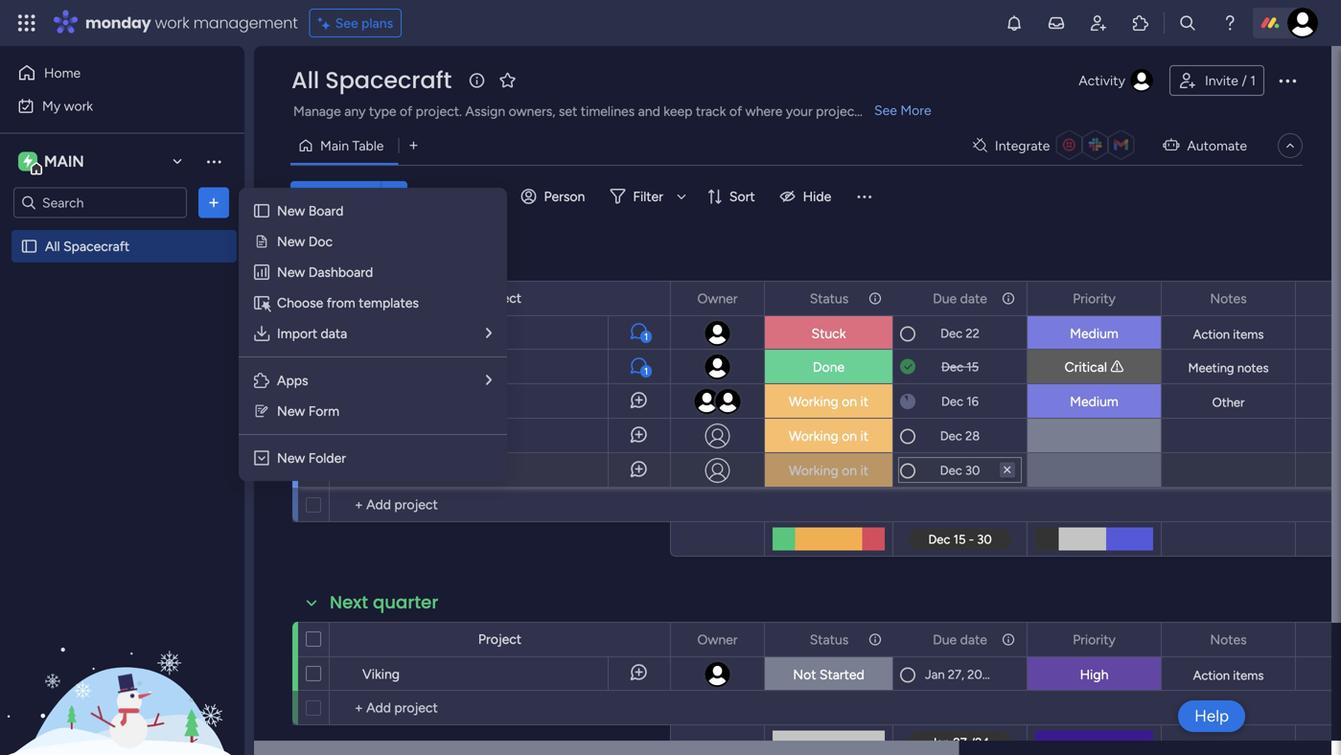 Task type: describe. For each thing, give the bounding box(es) containing it.
integrate
[[996, 138, 1051, 154]]

apps image
[[252, 371, 271, 390]]

next
[[330, 591, 368, 615]]

This quarter field
[[325, 249, 440, 274]]

select product image
[[17, 13, 36, 33]]

form image
[[254, 404, 270, 419]]

import data image
[[252, 324, 271, 343]]

new dashboard image
[[252, 263, 271, 282]]

data
[[321, 326, 348, 342]]

new for new form
[[277, 403, 305, 420]]

1 on from the top
[[842, 394, 858, 410]]

All Spacecraft field
[[287, 64, 457, 96]]

sort
[[730, 188, 756, 205]]

workspace options image
[[204, 152, 223, 171]]

filter
[[633, 188, 664, 205]]

not started
[[793, 667, 865, 683]]

dec for dec 30
[[941, 463, 963, 479]]

2024
[[968, 668, 998, 683]]

new folder
[[277, 450, 346, 467]]

1 horizontal spatial all spacecraft
[[292, 64, 452, 96]]

workspace image
[[18, 151, 37, 172]]

lottie animation element
[[0, 562, 245, 756]]

my
[[42, 98, 61, 114]]

1 items from the top
[[1234, 327, 1265, 342]]

workspace image
[[23, 151, 32, 172]]

manage
[[294, 103, 341, 119]]

apps image
[[1132, 13, 1151, 33]]

15
[[967, 360, 979, 375]]

meeting notes
[[1189, 361, 1270, 376]]

main table button
[[291, 130, 398, 161]]

new folder image
[[252, 449, 271, 468]]

3 working from the top
[[789, 463, 839, 479]]

high
[[1081, 667, 1109, 683]]

done
[[813, 359, 845, 376]]

not
[[793, 667, 817, 683]]

dec for dec 15
[[942, 360, 964, 375]]

3 working on it from the top
[[789, 463, 869, 479]]

list arrow image
[[486, 374, 492, 388]]

1 for done
[[645, 366, 649, 377]]

new project
[[298, 188, 373, 205]]

arrow down image
[[670, 185, 693, 208]]

work for my
[[64, 98, 93, 114]]

due for first due date field from the top of the page
[[933, 291, 957, 307]]

1 horizontal spatial options image
[[738, 624, 751, 657]]

dashboard
[[309, 264, 373, 281]]

new doc
[[277, 234, 333, 250]]

2 notes field from the top
[[1206, 630, 1252, 651]]

import
[[277, 326, 318, 342]]

management
[[193, 12, 298, 34]]

new for new folder
[[277, 450, 305, 467]]

2 status from the top
[[810, 632, 849, 648]]

starship
[[363, 429, 412, 445]]

2 priority field from the top
[[1069, 630, 1121, 651]]

1 of from the left
[[400, 103, 413, 119]]

1 working on it from the top
[[789, 394, 869, 410]]

where
[[746, 103, 783, 119]]

2 status field from the top
[[805, 630, 854, 651]]

project
[[816, 103, 860, 119]]

new for new board
[[277, 203, 305, 219]]

1 notes field from the top
[[1206, 288, 1252, 309]]

autopilot image
[[1164, 133, 1180, 157]]

invite / 1 button
[[1170, 65, 1265, 96]]

new dashboard
[[277, 264, 373, 281]]

help
[[1195, 707, 1230, 727]]

1 priority field from the top
[[1069, 288, 1121, 309]]

dec 15
[[942, 360, 979, 375]]

2 horizontal spatial options image
[[1000, 624, 1014, 657]]

set
[[559, 103, 578, 119]]

new for new doc
[[277, 234, 305, 250]]

2 action from the top
[[1194, 669, 1231, 684]]

form
[[309, 403, 340, 420]]

⚠️️
[[1111, 359, 1125, 376]]

hide
[[803, 188, 832, 205]]

1 status from the top
[[810, 291, 849, 307]]

/
[[1242, 72, 1248, 89]]

choose
[[277, 295, 324, 311]]

track
[[696, 103, 727, 119]]

templates
[[359, 295, 419, 311]]

project for this quarter
[[479, 290, 522, 306]]

2 due date from the top
[[933, 632, 988, 648]]

sort button
[[699, 181, 767, 212]]

2 owner field from the top
[[693, 630, 743, 651]]

1 medium from the top
[[1071, 326, 1119, 342]]

2 medium from the top
[[1071, 394, 1119, 410]]

folder
[[309, 450, 346, 467]]

see plans button
[[310, 9, 402, 37]]

person button
[[514, 181, 597, 212]]

new board
[[277, 203, 344, 219]]

2 working on it from the top
[[789, 428, 869, 445]]

help image
[[1221, 13, 1240, 33]]

owner for first owner field
[[698, 291, 738, 307]]

assign
[[466, 103, 506, 119]]

main
[[320, 138, 349, 154]]

type
[[369, 103, 397, 119]]

this
[[330, 249, 365, 274]]

public board image
[[20, 237, 38, 256]]

show board description image
[[465, 71, 488, 90]]

1 it from the top
[[861, 394, 869, 410]]

spacecraft inside list box
[[63, 238, 130, 255]]

jan 27, 2024
[[926, 668, 998, 683]]

any
[[345, 103, 366, 119]]

person
[[544, 188, 585, 205]]

choose from templates
[[277, 295, 419, 311]]

notes
[[1238, 361, 1270, 376]]

28
[[966, 429, 981, 444]]

workspace selection element
[[18, 150, 87, 175]]

dec 22
[[941, 326, 980, 341]]

monday work management
[[85, 12, 298, 34]]

activity button
[[1072, 65, 1162, 96]]

invite members image
[[1090, 13, 1109, 33]]

27,
[[948, 668, 965, 683]]

filter button
[[603, 181, 693, 212]]

2 items from the top
[[1234, 669, 1265, 684]]

choose from templates image
[[252, 294, 271, 313]]

manage any type of project. assign owners, set timelines and keep track of where your project stands.
[[294, 103, 906, 119]]

vulcan
[[363, 463, 404, 480]]

main table
[[320, 138, 384, 154]]

my work
[[42, 98, 93, 114]]

and
[[638, 103, 661, 119]]

1 due date from the top
[[933, 291, 988, 307]]

invite / 1
[[1206, 72, 1257, 89]]

home
[[44, 65, 81, 81]]

0 vertical spatial all
[[292, 64, 320, 96]]

kepler
[[363, 360, 401, 376]]

dec 30
[[941, 463, 981, 479]]



Task type: vqa. For each thing, say whether or not it's contained in the screenshot.
27, on the bottom
yes



Task type: locate. For each thing, give the bounding box(es) containing it.
16
[[967, 394, 979, 410]]

Owner field
[[693, 288, 743, 309], [693, 630, 743, 651]]

project inside button
[[330, 188, 373, 205]]

2 it from the top
[[861, 428, 869, 445]]

medium
[[1071, 326, 1119, 342], [1071, 394, 1119, 410]]

service icon image
[[254, 232, 270, 251]]

collapse board header image
[[1283, 138, 1299, 153]]

0 vertical spatial all spacecraft
[[292, 64, 452, 96]]

1 button for done
[[608, 350, 670, 385]]

30
[[966, 463, 981, 479]]

0 vertical spatial date
[[961, 291, 988, 307]]

new up "new doc"
[[298, 188, 326, 205]]

0 vertical spatial see
[[335, 15, 358, 31]]

dec 16
[[942, 394, 979, 410]]

0 horizontal spatial options image
[[204, 193, 223, 212]]

date for first due date field from the bottom of the page
[[961, 632, 988, 648]]

0 horizontal spatial see
[[335, 15, 358, 31]]

status up stuck
[[810, 291, 849, 307]]

v2 search image
[[432, 186, 446, 207]]

action
[[1194, 327, 1231, 342], [1194, 669, 1231, 684]]

1 horizontal spatial all
[[292, 64, 320, 96]]

menu
[[239, 188, 507, 482]]

other
[[1213, 395, 1245, 411]]

action up help
[[1194, 669, 1231, 684]]

all spacecraft
[[292, 64, 452, 96], [45, 238, 130, 255]]

due for first due date field from the bottom of the page
[[933, 632, 957, 648]]

+ Add project text field
[[340, 697, 662, 720]]

stuck
[[812, 326, 847, 342]]

viking
[[363, 667, 400, 683]]

new inside button
[[298, 188, 326, 205]]

1 vertical spatial due date field
[[929, 630, 993, 651]]

of right track
[[730, 103, 743, 119]]

new for new project
[[298, 188, 326, 205]]

working
[[789, 394, 839, 410], [789, 428, 839, 445], [789, 463, 839, 479]]

notes up help
[[1211, 632, 1248, 648]]

notes up meeting notes in the top of the page
[[1211, 291, 1248, 307]]

1 priority from the top
[[1073, 291, 1116, 307]]

2 vertical spatial working on it
[[789, 463, 869, 479]]

see inside "button"
[[335, 15, 358, 31]]

1 vertical spatial quarter
[[373, 591, 439, 615]]

my work button
[[12, 91, 206, 121]]

2 vertical spatial 1
[[645, 366, 649, 377]]

Next quarter field
[[325, 591, 443, 616]]

see more link
[[873, 101, 934, 120]]

0 vertical spatial working
[[789, 394, 839, 410]]

see
[[335, 15, 358, 31], [875, 102, 898, 118]]

2 due date field from the top
[[929, 630, 993, 651]]

2 1 button from the top
[[608, 350, 670, 385]]

dec for dec 28
[[941, 429, 963, 444]]

priority up the high
[[1073, 632, 1116, 648]]

2 vertical spatial project
[[479, 632, 522, 648]]

1 vertical spatial owner field
[[693, 630, 743, 651]]

options image
[[1277, 69, 1300, 92], [738, 282, 751, 315], [867, 282, 881, 315], [1000, 282, 1014, 315], [267, 447, 282, 494], [867, 624, 881, 657]]

due date field up jan 27, 2024
[[929, 630, 993, 651]]

notes for first notes field from the top of the page
[[1211, 291, 1248, 307]]

0 vertical spatial owner
[[698, 291, 738, 307]]

1 vertical spatial project
[[479, 290, 522, 306]]

status up not started
[[810, 632, 849, 648]]

0 vertical spatial it
[[861, 394, 869, 410]]

more
[[901, 102, 932, 118]]

0 horizontal spatial all
[[45, 238, 60, 255]]

timelines
[[581, 103, 635, 119]]

2 vertical spatial it
[[861, 463, 869, 479]]

0 horizontal spatial spacecraft
[[63, 238, 130, 255]]

1 due from the top
[[933, 291, 957, 307]]

critical
[[1065, 359, 1108, 376]]

main
[[44, 153, 84, 171]]

hide button
[[773, 181, 843, 212]]

notes for first notes field from the bottom of the page
[[1211, 632, 1248, 648]]

action items
[[1194, 327, 1265, 342], [1194, 669, 1265, 684]]

Search in workspace field
[[40, 192, 160, 214]]

lottie animation image
[[0, 562, 245, 756]]

of
[[400, 103, 413, 119], [730, 103, 743, 119]]

1 vertical spatial priority
[[1073, 632, 1116, 648]]

0 vertical spatial project
[[330, 188, 373, 205]]

1 horizontal spatial of
[[730, 103, 743, 119]]

1 vertical spatial all
[[45, 238, 60, 255]]

automate
[[1188, 138, 1248, 154]]

new project button
[[291, 181, 381, 212]]

started
[[820, 667, 865, 683]]

dec for dec 22
[[941, 326, 963, 341]]

0 vertical spatial status field
[[805, 288, 854, 309]]

2 priority from the top
[[1073, 632, 1116, 648]]

menu image
[[855, 187, 874, 206]]

2 on from the top
[[842, 428, 858, 445]]

new board image
[[252, 201, 271, 221]]

0 vertical spatial on
[[842, 394, 858, 410]]

see for see plans
[[335, 15, 358, 31]]

see for see more
[[875, 102, 898, 118]]

1 button for medium
[[608, 316, 670, 350]]

1 action from the top
[[1194, 327, 1231, 342]]

0 vertical spatial 1
[[1251, 72, 1257, 89]]

1 status field from the top
[[805, 288, 854, 309]]

quarter inside field
[[373, 591, 439, 615]]

plans
[[362, 15, 393, 31]]

dec left 28
[[941, 429, 963, 444]]

Priority field
[[1069, 288, 1121, 309], [1069, 630, 1121, 651]]

1 owner from the top
[[698, 291, 738, 307]]

owner
[[698, 291, 738, 307], [698, 632, 738, 648]]

dec for dec 16
[[942, 394, 964, 410]]

import data
[[277, 326, 348, 342]]

work right monday
[[155, 12, 189, 34]]

due up the jan
[[933, 632, 957, 648]]

items up help button
[[1234, 669, 1265, 684]]

2 notes from the top
[[1211, 632, 1248, 648]]

notes field up meeting notes in the top of the page
[[1206, 288, 1252, 309]]

stands.
[[863, 103, 906, 119]]

quarter inside 'field'
[[370, 249, 435, 274]]

activity
[[1079, 72, 1126, 89]]

new right new folder image
[[277, 450, 305, 467]]

all
[[292, 64, 320, 96], [45, 238, 60, 255]]

date for first due date field from the top of the page
[[961, 291, 988, 307]]

see left plans
[[335, 15, 358, 31]]

quarter for next quarter
[[373, 591, 439, 615]]

spacecraft
[[325, 64, 452, 96], [63, 238, 130, 255]]

0 horizontal spatial work
[[64, 98, 93, 114]]

all inside list box
[[45, 238, 60, 255]]

due up dec 22
[[933, 291, 957, 307]]

your
[[786, 103, 813, 119]]

2 working from the top
[[789, 428, 839, 445]]

all spacecraft inside list box
[[45, 238, 130, 255]]

list arrow image
[[486, 327, 492, 341]]

work right my
[[64, 98, 93, 114]]

all right public board image
[[45, 238, 60, 255]]

1 horizontal spatial work
[[155, 12, 189, 34]]

status
[[810, 291, 849, 307], [810, 632, 849, 648]]

3 it from the top
[[861, 463, 869, 479]]

0 vertical spatial spacecraft
[[325, 64, 452, 96]]

owner for first owner field from the bottom of the page
[[698, 632, 738, 648]]

all spacecraft up type
[[292, 64, 452, 96]]

it
[[861, 394, 869, 410], [861, 428, 869, 445], [861, 463, 869, 479]]

work inside button
[[64, 98, 93, 114]]

add view image
[[410, 139, 418, 153]]

1 vertical spatial working on it
[[789, 428, 869, 445]]

1 vertical spatial spacecraft
[[63, 238, 130, 255]]

of right type
[[400, 103, 413, 119]]

2 action items from the top
[[1194, 669, 1265, 684]]

inbox image
[[1047, 13, 1067, 33]]

dec
[[941, 326, 963, 341], [942, 360, 964, 375], [942, 394, 964, 410], [941, 429, 963, 444], [941, 463, 963, 479]]

1
[[1251, 72, 1257, 89], [645, 331, 649, 343], [645, 366, 649, 377]]

1 inside invite / 1 button
[[1251, 72, 1257, 89]]

0 vertical spatial action
[[1194, 327, 1231, 342]]

1 due date field from the top
[[929, 288, 993, 309]]

0 vertical spatial owner field
[[693, 288, 743, 309]]

0 vertical spatial notes field
[[1206, 288, 1252, 309]]

next quarter
[[330, 591, 439, 615]]

action items up help
[[1194, 669, 1265, 684]]

action up meeting
[[1194, 327, 1231, 342]]

1 vertical spatial notes
[[1211, 632, 1248, 648]]

from
[[327, 295, 356, 311]]

0 vertical spatial items
[[1234, 327, 1265, 342]]

dec left '22'
[[941, 326, 963, 341]]

due date field up dec 22
[[929, 288, 993, 309]]

0 vertical spatial medium
[[1071, 326, 1119, 342]]

1 vertical spatial action items
[[1194, 669, 1265, 684]]

1 owner field from the top
[[693, 288, 743, 309]]

2 vertical spatial on
[[842, 463, 858, 479]]

priority
[[1073, 291, 1116, 307], [1073, 632, 1116, 648]]

1 vertical spatial priority field
[[1069, 630, 1121, 651]]

notes field up help
[[1206, 630, 1252, 651]]

on
[[842, 394, 858, 410], [842, 428, 858, 445], [842, 463, 858, 479]]

angle down image
[[390, 189, 399, 204]]

it left dec 30
[[861, 463, 869, 479]]

working on it
[[789, 394, 869, 410], [789, 428, 869, 445], [789, 463, 869, 479]]

board
[[309, 203, 344, 219]]

monday
[[85, 12, 151, 34]]

Due date field
[[929, 288, 993, 309], [929, 630, 993, 651]]

1 vertical spatial work
[[64, 98, 93, 114]]

0 vertical spatial due
[[933, 291, 957, 307]]

1 notes from the top
[[1211, 291, 1248, 307]]

work for monday
[[155, 12, 189, 34]]

quarter up templates
[[370, 249, 435, 274]]

1 vertical spatial items
[[1234, 669, 1265, 684]]

dapulse integrations image
[[974, 139, 988, 153]]

noah lott image
[[1288, 8, 1319, 38]]

column information image
[[868, 291, 883, 306], [1001, 291, 1017, 306], [868, 633, 883, 648], [1001, 633, 1017, 648]]

dec left 16
[[942, 394, 964, 410]]

project up + add project text box
[[479, 632, 522, 648]]

quarter right next
[[373, 591, 439, 615]]

menu containing new board
[[239, 188, 507, 482]]

2 date from the top
[[961, 632, 988, 648]]

notifications image
[[1005, 13, 1024, 33]]

1 vertical spatial action
[[1194, 669, 1231, 684]]

1 vertical spatial 1
[[645, 331, 649, 343]]

due date up jan 27, 2024
[[933, 632, 988, 648]]

help button
[[1179, 701, 1246, 733]]

quarter for this quarter
[[370, 249, 435, 274]]

new right new board image
[[277, 203, 305, 219]]

all up manage
[[292, 64, 320, 96]]

1 horizontal spatial see
[[875, 102, 898, 118]]

date up '22'
[[961, 291, 988, 307]]

owners,
[[509, 103, 556, 119]]

see left more
[[875, 102, 898, 118]]

all spacecraft list box
[[0, 226, 245, 522]]

new right new dashboard icon
[[277, 264, 305, 281]]

new form
[[277, 403, 340, 420]]

project up list arrow image
[[479, 290, 522, 306]]

keep
[[664, 103, 693, 119]]

1 vertical spatial it
[[861, 428, 869, 445]]

Search field
[[446, 183, 503, 210]]

due date up dec 22
[[933, 291, 988, 307]]

1 vertical spatial due date
[[933, 632, 988, 648]]

dec 28
[[941, 429, 981, 444]]

add to favorites image
[[498, 71, 517, 90]]

1 vertical spatial status
[[810, 632, 849, 648]]

0 horizontal spatial all spacecraft
[[45, 238, 130, 255]]

0 vertical spatial status
[[810, 291, 849, 307]]

doc
[[309, 234, 333, 250]]

spacecraft up type
[[325, 64, 452, 96]]

action items up meeting notes in the top of the page
[[1194, 327, 1265, 342]]

date up 2024
[[961, 632, 988, 648]]

2 vertical spatial working
[[789, 463, 839, 479]]

1 date from the top
[[961, 291, 988, 307]]

0 vertical spatial due date field
[[929, 288, 993, 309]]

v2 done deadline image
[[901, 358, 916, 376]]

0 vertical spatial priority field
[[1069, 288, 1121, 309]]

1 working from the top
[[789, 394, 839, 410]]

it left dec 28
[[861, 428, 869, 445]]

22
[[966, 326, 980, 341]]

priority for 1st priority field
[[1073, 291, 1116, 307]]

status field up stuck
[[805, 288, 854, 309]]

see plans
[[335, 15, 393, 31]]

items up "notes"
[[1234, 327, 1265, 342]]

main button
[[13, 145, 191, 178]]

1 horizontal spatial spacecraft
[[325, 64, 452, 96]]

1 vertical spatial owner
[[698, 632, 738, 648]]

project left angle down image
[[330, 188, 373, 205]]

medium up the critical ⚠️️
[[1071, 326, 1119, 342]]

priority up the critical ⚠️️
[[1073, 291, 1116, 307]]

0 vertical spatial notes
[[1211, 291, 1248, 307]]

1 for medium
[[645, 331, 649, 343]]

options image
[[204, 193, 223, 212], [738, 624, 751, 657], [1000, 624, 1014, 657]]

jan
[[926, 668, 945, 683]]

1 vertical spatial all spacecraft
[[45, 238, 130, 255]]

Status field
[[805, 288, 854, 309], [805, 630, 854, 651]]

dec left 30
[[941, 463, 963, 479]]

1 vertical spatial medium
[[1071, 394, 1119, 410]]

1 vertical spatial date
[[961, 632, 988, 648]]

project.
[[416, 103, 462, 119]]

medium down the critical ⚠️️
[[1071, 394, 1119, 410]]

project for next quarter
[[479, 632, 522, 648]]

dec left 15 at the top of page
[[942, 360, 964, 375]]

1 1 button from the top
[[608, 316, 670, 350]]

it left dec 16
[[861, 394, 869, 410]]

quarter
[[370, 249, 435, 274], [373, 591, 439, 615]]

search everything image
[[1179, 13, 1198, 33]]

1 button
[[608, 316, 670, 350], [608, 350, 670, 385]]

0 vertical spatial quarter
[[370, 249, 435, 274]]

2 due from the top
[[933, 632, 957, 648]]

0 horizontal spatial of
[[400, 103, 413, 119]]

meeting
[[1189, 361, 1235, 376]]

spacecraft down search in workspace field
[[63, 238, 130, 255]]

1 vertical spatial working
[[789, 428, 839, 445]]

0 vertical spatial working on it
[[789, 394, 869, 410]]

3 on from the top
[[842, 463, 858, 479]]

+ Add project text field
[[340, 494, 662, 517]]

this quarter
[[330, 249, 435, 274]]

1 vertical spatial on
[[842, 428, 858, 445]]

2 of from the left
[[730, 103, 743, 119]]

priority for second priority field
[[1073, 632, 1116, 648]]

1 vertical spatial notes field
[[1206, 630, 1252, 651]]

priority field up the high
[[1069, 630, 1121, 651]]

1 vertical spatial see
[[875, 102, 898, 118]]

due
[[933, 291, 957, 307], [933, 632, 957, 648]]

new for new dashboard
[[277, 264, 305, 281]]

1 vertical spatial due
[[933, 632, 957, 648]]

Notes field
[[1206, 288, 1252, 309], [1206, 630, 1252, 651]]

status field up not started
[[805, 630, 854, 651]]

home button
[[12, 58, 206, 88]]

0 vertical spatial due date
[[933, 291, 988, 307]]

priority field up the critical ⚠️️
[[1069, 288, 1121, 309]]

1 vertical spatial status field
[[805, 630, 854, 651]]

0 vertical spatial priority
[[1073, 291, 1116, 307]]

0 vertical spatial action items
[[1194, 327, 1265, 342]]

all spacecraft down search in workspace field
[[45, 238, 130, 255]]

1 action items from the top
[[1194, 327, 1265, 342]]

new right form icon on the left bottom
[[277, 403, 305, 420]]

2 owner from the top
[[698, 632, 738, 648]]

option
[[0, 229, 245, 233]]

0 vertical spatial work
[[155, 12, 189, 34]]

invite
[[1206, 72, 1239, 89]]

new right service icon
[[277, 234, 305, 250]]

date
[[961, 291, 988, 307], [961, 632, 988, 648]]



